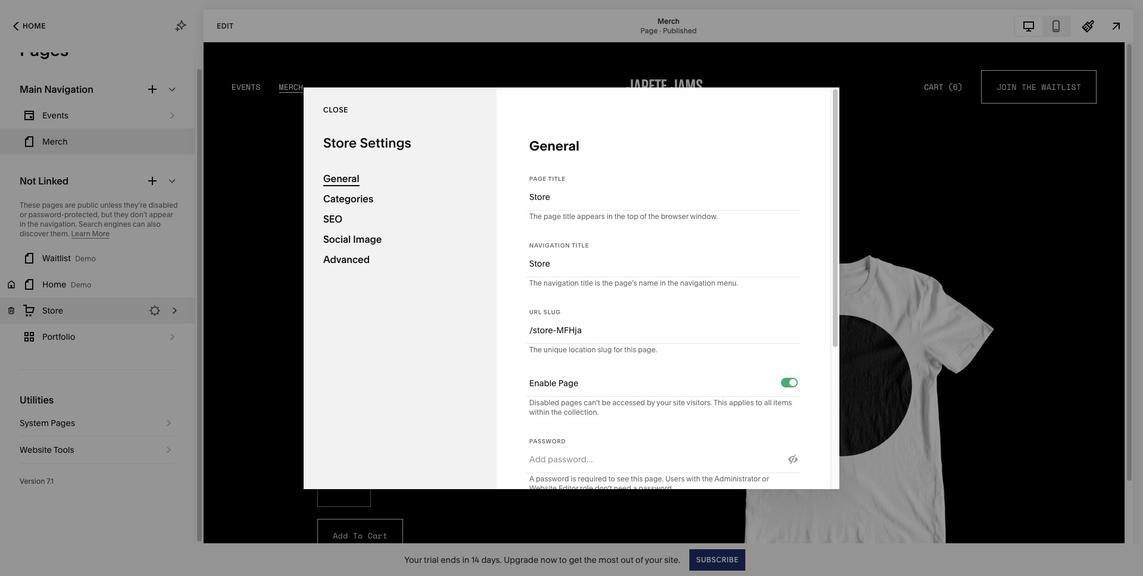 Task type: vqa. For each thing, say whether or not it's contained in the screenshot.
Jonathan
no



Task type: describe. For each thing, give the bounding box(es) containing it.
this
[[714, 398, 728, 407]]

1 vertical spatial your
[[645, 555, 662, 565]]

the for the page title appears in the top of the browser window.
[[529, 212, 542, 221]]

0 horizontal spatial to
[[559, 555, 567, 565]]

merch for merch page · published
[[658, 16, 680, 25]]

can
[[133, 220, 145, 229]]

the left the browser
[[648, 212, 659, 221]]

unique
[[544, 345, 567, 354]]

or inside a password is required to see this page. users with the administrator or website editor role don't need a password.
[[762, 474, 769, 483]]

edit button
[[209, 15, 241, 37]]

menu.
[[717, 278, 738, 287]]

site.
[[664, 555, 680, 565]]

window.
[[690, 212, 718, 221]]

items
[[773, 398, 792, 407]]

Navigation Title text field
[[529, 250, 798, 277]]

learn more link
[[71, 229, 110, 239]]

in inside these pages are public unless they're disabled or password-protected, but they don't appear in the navigation. search engines can also discover them.
[[20, 220, 26, 229]]

store for store
[[42, 305, 63, 316]]

utilities
[[20, 394, 54, 406]]

merch for merch
[[42, 136, 68, 147]]

password-
[[28, 210, 64, 219]]

store for store settings
[[323, 135, 357, 151]]

editor
[[559, 484, 578, 493]]

navigation.
[[40, 220, 77, 229]]

protected,
[[64, 210, 99, 219]]

upgrade
[[504, 555, 538, 565]]

main
[[20, 83, 42, 95]]

see
[[617, 474, 629, 483]]

appears
[[577, 212, 605, 221]]

or inside these pages are public unless they're disabled or password-protected, but they don't appear in the navigation. search engines can also discover them.
[[20, 210, 27, 219]]

discover
[[20, 229, 49, 238]]

they're
[[124, 201, 147, 210]]

the navigation title is the page's name in the navigation menu.
[[529, 278, 738, 287]]

settings
[[360, 135, 411, 151]]

all
[[764, 398, 772, 407]]

0 vertical spatial of
[[640, 212, 647, 221]]

14
[[471, 555, 479, 565]]

portfolio button
[[0, 324, 195, 350]]

pages for these
[[42, 201, 63, 210]]

url
[[529, 309, 542, 315]]

password
[[536, 474, 569, 483]]

version 7.1
[[20, 477, 54, 486]]

users
[[665, 474, 685, 483]]

categories link
[[323, 188, 477, 209]]

tools
[[54, 445, 74, 455]]

a password is required to see this page. users with the administrator or website editor role don't need a password.
[[529, 474, 769, 493]]

name
[[639, 278, 658, 287]]

enable
[[529, 378, 556, 388]]

not
[[20, 175, 36, 187]]

home demo
[[42, 279, 91, 290]]

role
[[580, 484, 593, 493]]

add a new page to the "main navigation" group image
[[146, 83, 159, 96]]

the for the unique location slug for this page.
[[529, 345, 542, 354]]

site
[[673, 398, 685, 407]]

system pages
[[20, 418, 75, 429]]

disabled pages can't be accessed by your site visitors. this applies to all items within the collection.
[[529, 398, 792, 416]]

waitlist
[[42, 253, 71, 264]]

social
[[323, 233, 351, 245]]

page title
[[529, 175, 566, 182]]

to inside disabled pages can't be accessed by your site visitors. this applies to all items within the collection.
[[756, 398, 762, 407]]

Page Title text field
[[529, 184, 798, 210]]

also
[[147, 220, 161, 229]]

title for page title
[[548, 175, 566, 182]]

0 vertical spatial navigation
[[44, 83, 93, 95]]

events button
[[0, 102, 195, 129]]

a
[[529, 474, 534, 483]]

them.
[[50, 229, 69, 238]]

they
[[114, 210, 128, 219]]

social image
[[323, 233, 382, 245]]

learn more
[[71, 229, 110, 238]]

advanced
[[323, 253, 370, 265]]

passwordhide icon image
[[788, 455, 798, 464]]

learn
[[71, 229, 90, 238]]

waitlist demo
[[42, 253, 96, 264]]

the inside these pages are public unless they're disabled or password-protected, but they don't appear in the navigation. search engines can also discover them.
[[27, 220, 38, 229]]

enable page
[[529, 378, 578, 388]]

search
[[79, 220, 102, 229]]

the inside a password is required to see this page. users with the administrator or website editor role don't need a password.
[[702, 474, 713, 483]]

page's
[[615, 278, 637, 287]]

/ text field
[[533, 317, 798, 343]]

your inside disabled pages can't be accessed by your site visitors. this applies to all items within the collection.
[[657, 398, 671, 407]]

system
[[20, 418, 49, 429]]

1 navigation from the left
[[544, 278, 579, 287]]

password.
[[639, 484, 673, 493]]

system pages button
[[20, 410, 175, 436]]

title for appears
[[563, 212, 575, 221]]

home button
[[0, 13, 59, 39]]

appear
[[149, 210, 173, 219]]

0 vertical spatial page.
[[638, 345, 657, 354]]

advanced link
[[323, 249, 477, 269]]

/
[[529, 325, 533, 335]]

1 horizontal spatial is
[[595, 278, 600, 287]]

linked
[[38, 175, 69, 187]]

your
[[404, 555, 422, 565]]

slug
[[544, 309, 561, 315]]

portfolio
[[42, 332, 75, 342]]

the left top
[[614, 212, 625, 221]]

2 navigation from the left
[[680, 278, 715, 287]]

pages for disabled
[[561, 398, 582, 407]]

page. inside a password is required to see this page. users with the administrator or website editor role don't need a password.
[[645, 474, 664, 483]]

url slug
[[529, 309, 561, 315]]

the right "get"
[[584, 555, 597, 565]]

page
[[544, 212, 561, 221]]

engines
[[104, 220, 131, 229]]

1 horizontal spatial general
[[529, 138, 579, 154]]

events
[[42, 110, 68, 121]]

now
[[540, 555, 557, 565]]

social image link
[[323, 229, 477, 249]]



Task type: locate. For each thing, give the bounding box(es) containing it.
1 vertical spatial website
[[529, 484, 557, 493]]

merch button
[[0, 129, 195, 155]]

the for the navigation title is the page's name in the navigation menu.
[[529, 278, 542, 287]]

2 the from the top
[[529, 278, 542, 287]]

with
[[686, 474, 700, 483]]

close
[[323, 105, 348, 114]]

this inside a password is required to see this page. users with the administrator or website editor role don't need a password.
[[631, 474, 643, 483]]

Enable Page checkbox
[[789, 379, 797, 386]]

to left "get"
[[559, 555, 567, 565]]

the page title appears in the top of the browser window.
[[529, 212, 718, 221]]

0 vertical spatial demo
[[75, 254, 96, 263]]

1 vertical spatial this
[[631, 474, 643, 483]]

1 horizontal spatial navigation
[[680, 278, 715, 287]]

the inside disabled pages can't be accessed by your site visitors. this applies to all items within the collection.
[[551, 408, 562, 416]]

required
[[578, 474, 607, 483]]

need
[[614, 484, 631, 493]]

is up editor
[[571, 474, 576, 483]]

1 vertical spatial don't
[[595, 484, 612, 493]]

1 vertical spatial page
[[529, 175, 547, 182]]

disabled
[[149, 201, 178, 210]]

0 horizontal spatial don't
[[130, 210, 147, 219]]

demo down waitlist demo
[[71, 280, 91, 289]]

slug
[[598, 345, 612, 354]]

1 vertical spatial pages
[[51, 418, 75, 429]]

title for navigation title
[[572, 242, 589, 249]]

don't inside these pages are public unless they're disabled or password-protected, but they don't appear in the navigation. search engines can also discover them.
[[130, 210, 147, 219]]

visitors.
[[687, 398, 712, 407]]

website inside button
[[20, 445, 52, 455]]

1 horizontal spatial to
[[608, 474, 615, 483]]

page right enable
[[558, 378, 578, 388]]

general
[[529, 138, 579, 154], [323, 172, 359, 184]]

accessed
[[612, 398, 645, 407]]

the up url
[[529, 278, 542, 287]]

page left ·
[[640, 26, 658, 35]]

website tools
[[20, 445, 74, 455]]

navigation
[[544, 278, 579, 287], [680, 278, 715, 287]]

1 vertical spatial or
[[762, 474, 769, 483]]

merch inside button
[[42, 136, 68, 147]]

2 horizontal spatial to
[[756, 398, 762, 407]]

title up page
[[548, 175, 566, 182]]

to
[[756, 398, 762, 407], [608, 474, 615, 483], [559, 555, 567, 565]]

by
[[647, 398, 655, 407]]

pages up tools
[[51, 418, 75, 429]]

published
[[663, 26, 697, 35]]

0 vertical spatial store
[[323, 135, 357, 151]]

demo inside waitlist demo
[[75, 254, 96, 263]]

demo inside home demo
[[71, 280, 91, 289]]

this
[[624, 345, 636, 354], [631, 474, 643, 483]]

your right by at the bottom right
[[657, 398, 671, 407]]

dialog
[[304, 87, 839, 493]]

page up page
[[529, 175, 547, 182]]

store
[[323, 135, 357, 151], [42, 305, 63, 316]]

1 horizontal spatial or
[[762, 474, 769, 483]]

the
[[529, 212, 542, 221], [529, 278, 542, 287], [529, 345, 542, 354]]

website
[[20, 445, 52, 455], [529, 484, 557, 493]]

1 horizontal spatial title
[[581, 278, 593, 287]]

pages up collection. in the bottom of the page
[[561, 398, 582, 407]]

title for is
[[581, 278, 593, 287]]

0 horizontal spatial title
[[563, 212, 575, 221]]

but
[[101, 210, 112, 219]]

0 vertical spatial title
[[548, 175, 566, 182]]

1 vertical spatial store
[[42, 305, 63, 316]]

top
[[627, 212, 638, 221]]

1 vertical spatial home
[[42, 279, 66, 290]]

pages
[[20, 40, 69, 60], [51, 418, 75, 429]]

navigation up 'events'
[[44, 83, 93, 95]]

these pages are public unless they're disabled or password-protected, but they don't appear in the navigation. search engines can also discover them.
[[20, 201, 178, 238]]

1 horizontal spatial navigation
[[529, 242, 570, 249]]

disabled
[[529, 398, 559, 407]]

0 horizontal spatial or
[[20, 210, 27, 219]]

merch inside merch page · published
[[658, 16, 680, 25]]

is inside a password is required to see this page. users with the administrator or website editor role don't need a password.
[[571, 474, 576, 483]]

0 vertical spatial don't
[[130, 210, 147, 219]]

your left site.
[[645, 555, 662, 565]]

your trial ends in 14 days. upgrade now to get the most out of your site.
[[404, 555, 680, 565]]

demo for home
[[71, 280, 91, 289]]

within
[[529, 408, 549, 416]]

2 vertical spatial to
[[559, 555, 567, 565]]

store down close 'button'
[[323, 135, 357, 151]]

website inside a password is required to see this page. users with the administrator or website editor role don't need a password.
[[529, 484, 557, 493]]

applies
[[729, 398, 754, 407]]

0 vertical spatial or
[[20, 210, 27, 219]]

edit
[[217, 21, 234, 30]]

0 vertical spatial is
[[595, 278, 600, 287]]

home for home demo
[[42, 279, 66, 290]]

tab list
[[1015, 16, 1070, 35]]

1 vertical spatial page.
[[645, 474, 664, 483]]

pages down home "button"
[[20, 40, 69, 60]]

1 horizontal spatial page
[[558, 378, 578, 388]]

of right top
[[640, 212, 647, 221]]

1 horizontal spatial website
[[529, 484, 557, 493]]

1 horizontal spatial pages
[[561, 398, 582, 407]]

unless
[[100, 201, 122, 210]]

to left all
[[756, 398, 762, 407]]

more
[[92, 229, 110, 238]]

navigation left menu.
[[680, 278, 715, 287]]

page inside merch page · published
[[640, 26, 658, 35]]

1 vertical spatial is
[[571, 474, 576, 483]]

or down "these"
[[20, 210, 27, 219]]

title right page
[[563, 212, 575, 221]]

0 vertical spatial page
[[640, 26, 658, 35]]

Password password field
[[529, 446, 782, 472]]

1 horizontal spatial store
[[323, 135, 357, 151]]

these
[[20, 201, 40, 210]]

collection.
[[564, 408, 599, 416]]

the right with
[[702, 474, 713, 483]]

merch page · published
[[640, 16, 697, 35]]

1 vertical spatial pages
[[561, 398, 582, 407]]

0 vertical spatial home
[[23, 21, 46, 30]]

0 horizontal spatial website
[[20, 445, 52, 455]]

don't up can
[[130, 210, 147, 219]]

0 horizontal spatial general
[[323, 172, 359, 184]]

home for home
[[23, 21, 46, 30]]

page
[[640, 26, 658, 35], [529, 175, 547, 182], [558, 378, 578, 388]]

don't down required
[[595, 484, 612, 493]]

administrator
[[714, 474, 760, 483]]

navigation down page
[[529, 242, 570, 249]]

is left page's
[[595, 278, 600, 287]]

page for merch page · published
[[640, 26, 658, 35]]

3 the from the top
[[529, 345, 542, 354]]

password
[[529, 438, 566, 444]]

a
[[633, 484, 637, 493]]

the left unique
[[529, 345, 542, 354]]

0 vertical spatial pages
[[42, 201, 63, 210]]

location
[[569, 345, 596, 354]]

the unique location slug for this page.
[[529, 345, 657, 354]]

0 vertical spatial the
[[529, 212, 542, 221]]

0 vertical spatial to
[[756, 398, 762, 407]]

merch up ·
[[658, 16, 680, 25]]

public
[[77, 201, 98, 210]]

in right the name
[[660, 278, 666, 287]]

pages inside disabled pages can't be accessed by your site visitors. this applies to all items within the collection.
[[561, 398, 582, 407]]

7.1
[[47, 477, 54, 486]]

general up page title
[[529, 138, 579, 154]]

0 horizontal spatial navigation
[[544, 278, 579, 287]]

in up discover
[[20, 220, 26, 229]]

title left page's
[[581, 278, 593, 287]]

1 vertical spatial title
[[581, 278, 593, 287]]

categories
[[323, 193, 373, 205]]

in right appears
[[607, 212, 613, 221]]

0 horizontal spatial merch
[[42, 136, 68, 147]]

the
[[614, 212, 625, 221], [648, 212, 659, 221], [27, 220, 38, 229], [602, 278, 613, 287], [668, 278, 678, 287], [551, 408, 562, 416], [702, 474, 713, 483], [584, 555, 597, 565]]

·
[[659, 26, 661, 35]]

1 vertical spatial title
[[572, 242, 589, 249]]

general up categories
[[323, 172, 359, 184]]

most
[[599, 555, 619, 565]]

2 horizontal spatial page
[[640, 26, 658, 35]]

0 horizontal spatial pages
[[42, 201, 63, 210]]

page. down / text field
[[638, 345, 657, 354]]

seo
[[323, 213, 342, 225]]

the down disabled
[[551, 408, 562, 416]]

out
[[621, 555, 633, 565]]

store inside dialog
[[323, 135, 357, 151]]

0 horizontal spatial page
[[529, 175, 547, 182]]

of right out
[[635, 555, 643, 565]]

store up portfolio
[[42, 305, 63, 316]]

general link
[[323, 168, 477, 188]]

get
[[569, 555, 582, 565]]

the left page's
[[602, 278, 613, 287]]

0 vertical spatial this
[[624, 345, 636, 354]]

0 horizontal spatial title
[[548, 175, 566, 182]]

don't
[[130, 210, 147, 219], [595, 484, 612, 493]]

page for enable page
[[558, 378, 578, 388]]

to left see
[[608, 474, 615, 483]]

to inside a password is required to see this page. users with the administrator or website editor role don't need a password.
[[608, 474, 615, 483]]

are
[[65, 201, 76, 210]]

1 horizontal spatial merch
[[658, 16, 680, 25]]

1 vertical spatial general
[[323, 172, 359, 184]]

0 horizontal spatial is
[[571, 474, 576, 483]]

website down system
[[20, 445, 52, 455]]

this right for
[[624, 345, 636, 354]]

2 vertical spatial the
[[529, 345, 542, 354]]

navigation title
[[529, 242, 589, 249]]

close button
[[323, 99, 348, 121]]

demo for waitlist
[[75, 254, 96, 263]]

0 horizontal spatial store
[[42, 305, 63, 316]]

the down 'navigation title' text box
[[668, 278, 678, 287]]

pages inside these pages are public unless they're disabled or password-protected, but they don't appear in the navigation. search engines can also discover them.
[[42, 201, 63, 210]]

in
[[607, 212, 613, 221], [20, 220, 26, 229], [660, 278, 666, 287], [462, 555, 469, 565]]

can't
[[584, 398, 600, 407]]

1 horizontal spatial don't
[[595, 484, 612, 493]]

0 horizontal spatial navigation
[[44, 83, 93, 95]]

the left page
[[529, 212, 542, 221]]

days.
[[481, 555, 502, 565]]

demo down learn more link in the top of the page
[[75, 254, 96, 263]]

title
[[563, 212, 575, 221], [581, 278, 593, 287]]

website down password
[[529, 484, 557, 493]]

trial
[[424, 555, 439, 565]]

dialog containing store settings
[[304, 87, 839, 493]]

image
[[353, 233, 382, 245]]

pages
[[42, 201, 63, 210], [561, 398, 582, 407]]

browser
[[661, 212, 689, 221]]

1 vertical spatial to
[[608, 474, 615, 483]]

0 vertical spatial pages
[[20, 40, 69, 60]]

title
[[548, 175, 566, 182], [572, 242, 589, 249]]

merch down 'events'
[[42, 136, 68, 147]]

don't inside a password is required to see this page. users with the administrator or website editor role don't need a password.
[[595, 484, 612, 493]]

this up "a"
[[631, 474, 643, 483]]

0 vertical spatial website
[[20, 445, 52, 455]]

0 vertical spatial your
[[657, 398, 671, 407]]

1 vertical spatial demo
[[71, 280, 91, 289]]

store inside button
[[42, 305, 63, 316]]

0 vertical spatial title
[[563, 212, 575, 221]]

website tools button
[[20, 437, 175, 463]]

1 vertical spatial the
[[529, 278, 542, 287]]

the up discover
[[27, 220, 38, 229]]

in left 14
[[462, 555, 469, 565]]

page. up the 'password.'
[[645, 474, 664, 483]]

pages up password-
[[42, 201, 63, 210]]

page.
[[638, 345, 657, 354], [645, 474, 664, 483]]

1 horizontal spatial title
[[572, 242, 589, 249]]

ends
[[441, 555, 460, 565]]

title down appears
[[572, 242, 589, 249]]

navigation
[[44, 83, 93, 95], [529, 242, 570, 249]]

be
[[602, 398, 611, 407]]

2 vertical spatial page
[[558, 378, 578, 388]]

for
[[614, 345, 623, 354]]

1 vertical spatial of
[[635, 555, 643, 565]]

0 vertical spatial general
[[529, 138, 579, 154]]

add a new page to the "not linked" navigation group image
[[146, 174, 159, 188]]

navigation up the slug
[[544, 278, 579, 287]]

1 vertical spatial navigation
[[529, 242, 570, 249]]

home inside "button"
[[23, 21, 46, 30]]

1 vertical spatial merch
[[42, 136, 68, 147]]

1 the from the top
[[529, 212, 542, 221]]

0 vertical spatial merch
[[658, 16, 680, 25]]

pages inside button
[[51, 418, 75, 429]]

or right administrator
[[762, 474, 769, 483]]

home
[[23, 21, 46, 30], [42, 279, 66, 290]]

seo link
[[323, 209, 477, 229]]



